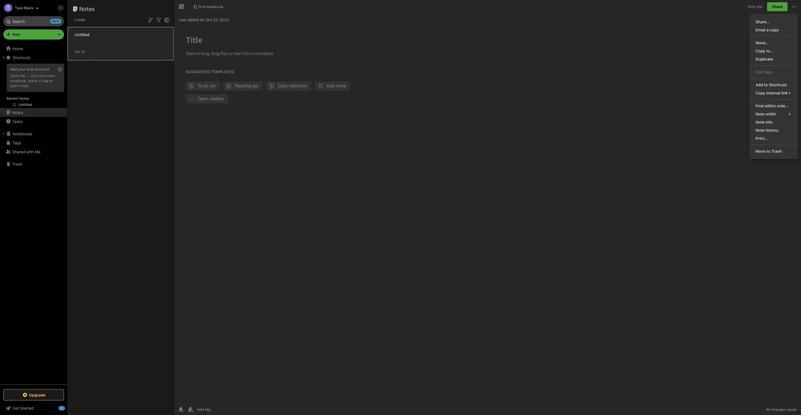 Task type: vqa. For each thing, say whether or not it's contained in the screenshot.
on in the "icon on a note, notebook, stack or tag to add it here."
yes



Task type: locate. For each thing, give the bounding box(es) containing it.
a up tag
[[44, 73, 46, 78]]

to down the note,
[[49, 79, 53, 83]]

upgrade
[[29, 393, 46, 398]]

1 vertical spatial oct
[[75, 50, 80, 54]]

email a copy link
[[750, 26, 798, 34]]

notes inside "group"
[[19, 96, 29, 101]]

a
[[767, 27, 769, 32], [44, 73, 46, 78]]

copy left internal
[[756, 91, 766, 95]]

shortcuts
[[13, 55, 30, 60], [769, 82, 787, 87]]

0 vertical spatial oct
[[206, 17, 212, 22]]

0 vertical spatial trash
[[772, 149, 782, 154]]

notes right the recent
[[19, 96, 29, 101]]

Help and Learning task checklist field
[[0, 404, 67, 413]]

link
[[782, 91, 788, 95]]

history
[[766, 128, 779, 133]]

icon
[[31, 73, 38, 78]]

notes
[[79, 6, 95, 12], [19, 96, 29, 101], [12, 110, 23, 115]]

1 vertical spatial copy
[[756, 91, 766, 95]]

copy inside field
[[756, 91, 766, 95]]

0 vertical spatial add
[[10, 67, 17, 72]]

0 vertical spatial a
[[767, 27, 769, 32]]

move
[[756, 149, 766, 154]]

note,
[[47, 73, 56, 78]]

note inside 'link'
[[756, 112, 765, 116]]

to for move
[[767, 149, 771, 154]]

0 vertical spatial note
[[756, 112, 765, 116]]

stack
[[28, 79, 37, 83]]

notes up tasks in the left of the page
[[12, 110, 23, 115]]

2 copy from the top
[[756, 91, 766, 95]]

shortcuts up copy internal link field
[[769, 82, 787, 87]]

to right move
[[767, 149, 771, 154]]

add
[[10, 67, 17, 72], [756, 82, 763, 87]]

info
[[766, 120, 773, 125]]

on up or
[[39, 73, 43, 78]]

to for add
[[764, 82, 768, 87]]

1 horizontal spatial oct
[[206, 17, 212, 22]]

1 vertical spatial on
[[39, 73, 43, 78]]

move… link
[[750, 39, 798, 47]]

black
[[24, 5, 33, 10]]

find within note… link
[[750, 102, 798, 110]]

move…
[[756, 40, 769, 45]]

1 vertical spatial a
[[44, 73, 46, 78]]

notebooks link
[[0, 129, 67, 138]]

copy
[[756, 49, 766, 53], [756, 91, 766, 95]]

1 copy from the top
[[756, 49, 766, 53]]

width
[[766, 112, 776, 116]]

notes up note on the left of the page
[[79, 6, 95, 12]]

1 vertical spatial notes
[[19, 96, 29, 101]]

add inside dropdown list menu
[[756, 82, 763, 87]]

trash down shared
[[12, 162, 22, 167]]

find within note…
[[756, 104, 789, 108]]

0 horizontal spatial add
[[10, 67, 17, 72]]

new search field
[[7, 16, 61, 26]]

on right edited
[[200, 17, 205, 22]]

1 note from the top
[[756, 112, 765, 116]]

tyler black
[[15, 5, 33, 10]]

shortcuts inside button
[[13, 55, 30, 60]]

print… link
[[750, 134, 798, 143]]

More actions field
[[791, 2, 798, 11]]

to…
[[767, 49, 774, 53]]

tasks
[[12, 119, 23, 124]]

View options field
[[162, 16, 170, 24]]

untitled
[[75, 32, 89, 37]]

copy to… link
[[750, 47, 798, 55]]

all changes saved
[[766, 408, 797, 412]]

copy internal link link
[[750, 89, 798, 97]]

to up copy internal link
[[764, 82, 768, 87]]

move to trash link
[[750, 147, 798, 155]]

0 horizontal spatial oct
[[75, 50, 80, 54]]

trash down print… link
[[772, 149, 782, 154]]

Copy internal link field
[[750, 89, 798, 97]]

1 vertical spatial note
[[756, 120, 765, 125]]

0 horizontal spatial shortcuts
[[13, 55, 30, 60]]

email
[[756, 27, 766, 32]]

1
[[74, 17, 76, 22]]

click to collapse image
[[65, 405, 69, 412]]

copy down the move…
[[756, 49, 766, 53]]

share button
[[767, 2, 788, 11]]

note info link
[[750, 118, 798, 126]]

oct left 31,
[[206, 17, 212, 22]]

it
[[18, 84, 20, 88]]

add a reminder image
[[178, 407, 184, 413]]

0 vertical spatial shortcuts
[[13, 55, 30, 60]]

or
[[38, 79, 42, 83]]

0 vertical spatial copy
[[756, 49, 766, 53]]

with
[[26, 149, 34, 154]]

2 note from the top
[[756, 120, 765, 125]]

note left info
[[756, 120, 765, 125]]

first notebook button
[[191, 3, 225, 11]]

only
[[748, 4, 756, 9]]

Search text field
[[7, 16, 60, 26]]

1 vertical spatial add
[[756, 82, 763, 87]]

add down edit
[[756, 82, 763, 87]]

0 horizontal spatial on
[[39, 73, 43, 78]]

0 horizontal spatial trash
[[12, 162, 22, 167]]

add up click
[[10, 67, 17, 72]]

0 horizontal spatial a
[[44, 73, 46, 78]]

0 vertical spatial on
[[200, 17, 205, 22]]

copy internal link
[[756, 91, 788, 95]]

1 horizontal spatial trash
[[772, 149, 782, 154]]

1 horizontal spatial a
[[767, 27, 769, 32]]

your
[[18, 67, 26, 72]]

add
[[10, 84, 17, 88]]

note down find
[[756, 112, 765, 116]]

1 vertical spatial shortcuts
[[769, 82, 787, 87]]

shared with me link
[[0, 147, 67, 156]]

trash
[[772, 149, 782, 154], [12, 162, 22, 167]]

note up the print…
[[756, 128, 765, 133]]

31,
[[213, 17, 218, 22]]

first notebook
[[198, 4, 223, 9]]

shortcuts down home
[[13, 55, 30, 60]]

2 vertical spatial note
[[756, 128, 765, 133]]

2 vertical spatial notes
[[12, 110, 23, 115]]

31
[[81, 50, 85, 54]]

add inside "group"
[[10, 67, 17, 72]]

group
[[0, 62, 67, 110]]

a left copy
[[767, 27, 769, 32]]

note for note width
[[756, 112, 765, 116]]

Note Editor text field
[[174, 27, 801, 404]]

note info
[[756, 120, 773, 125]]

add for add your first shortcut
[[10, 67, 17, 72]]

oct left 31
[[75, 50, 80, 54]]

1 vertical spatial trash
[[12, 162, 22, 167]]

3 note from the top
[[756, 128, 765, 133]]

tree
[[0, 44, 67, 385]]

1 horizontal spatial on
[[200, 17, 205, 22]]

edited
[[187, 17, 199, 22]]

to inside icon on a note, notebook, stack or tag to add it here.
[[49, 79, 53, 83]]

note
[[756, 112, 765, 116], [756, 120, 765, 125], [756, 128, 765, 133]]

add to shortcuts link
[[750, 81, 798, 89]]

expand note image
[[178, 3, 185, 10]]

note for note info
[[756, 120, 765, 125]]

1 horizontal spatial add
[[756, 82, 763, 87]]

add to shortcuts
[[756, 82, 787, 87]]

expand notebooks image
[[1, 132, 6, 136]]

on inside icon on a note, notebook, stack or tag to add it here.
[[39, 73, 43, 78]]

oct
[[206, 17, 212, 22], [75, 50, 80, 54]]

trash link
[[0, 160, 67, 169]]

1 horizontal spatial shortcuts
[[769, 82, 787, 87]]

on
[[200, 17, 205, 22], [39, 73, 43, 78]]

notebooks
[[13, 131, 32, 136]]



Task type: describe. For each thing, give the bounding box(es) containing it.
notebook,
[[10, 79, 27, 83]]

me
[[35, 149, 40, 154]]

Sort options field
[[147, 16, 154, 24]]

tree containing home
[[0, 44, 67, 385]]

edit tags… link
[[750, 68, 798, 76]]

Add tag field
[[197, 407, 239, 412]]

here.
[[21, 84, 29, 88]]

edit
[[756, 70, 763, 74]]

notebook
[[207, 4, 223, 9]]

tags button
[[0, 138, 67, 147]]

note width link
[[750, 110, 798, 118]]

tasks button
[[0, 117, 67, 126]]

find
[[756, 104, 764, 108]]

share
[[772, 4, 783, 9]]

within
[[765, 104, 776, 108]]

the
[[19, 73, 25, 78]]

Add filters field
[[155, 16, 162, 24]]

note
[[77, 17, 85, 22]]

more actions image
[[791, 3, 798, 10]]

oct inside note window element
[[206, 17, 212, 22]]

note history
[[756, 128, 779, 133]]

shortcut
[[35, 67, 49, 72]]

shared with me
[[12, 149, 40, 154]]

tags…
[[764, 70, 776, 74]]

add your first shortcut
[[10, 67, 49, 72]]

tags
[[13, 140, 21, 145]]

home
[[12, 46, 23, 51]]

new
[[52, 19, 59, 23]]

home link
[[0, 44, 67, 53]]

Account field
[[0, 2, 39, 13]]

last
[[179, 17, 186, 22]]

new
[[12, 32, 20, 37]]

settings image
[[57, 4, 64, 11]]

a inside dropdown list menu
[[767, 27, 769, 32]]

note…
[[777, 104, 789, 108]]

new button
[[3, 29, 64, 40]]

shortcuts button
[[0, 53, 67, 62]]

last edited on oct 31, 2023
[[179, 17, 229, 22]]

note history link
[[750, 126, 798, 134]]

get
[[13, 406, 19, 411]]

Note width field
[[750, 110, 798, 118]]

started
[[20, 406, 34, 411]]

...
[[26, 73, 30, 78]]

1 note
[[74, 17, 85, 22]]

shortcuts inside dropdown list menu
[[769, 82, 787, 87]]

all
[[766, 408, 771, 412]]

changes
[[772, 408, 786, 412]]

add tag image
[[187, 407, 194, 413]]

internal
[[767, 91, 781, 95]]

icon on a note, notebook, stack or tag to add it here.
[[10, 73, 56, 88]]

copy for copy internal link
[[756, 91, 766, 95]]

add filters image
[[155, 17, 162, 24]]

first
[[27, 67, 34, 72]]

a inside icon on a note, notebook, stack or tag to add it here.
[[44, 73, 46, 78]]

0 vertical spatial notes
[[79, 6, 95, 12]]

click
[[10, 73, 18, 78]]

on inside note window element
[[200, 17, 205, 22]]

tag
[[43, 79, 48, 83]]

first
[[198, 4, 206, 9]]

note for note history
[[756, 128, 765, 133]]

only you
[[748, 4, 763, 9]]

trash inside dropdown list menu
[[772, 149, 782, 154]]

tyler
[[15, 5, 23, 10]]

saved
[[787, 408, 797, 412]]

copy for copy to…
[[756, 49, 766, 53]]

click the ...
[[10, 73, 30, 78]]

you
[[757, 4, 763, 9]]

oct 31
[[75, 50, 85, 54]]

share…
[[756, 19, 770, 24]]

dropdown list menu
[[750, 18, 798, 155]]

duplicate
[[756, 57, 774, 61]]

2023
[[220, 17, 229, 22]]

share… link
[[750, 18, 798, 26]]

recent
[[6, 96, 18, 101]]

move to trash
[[756, 149, 782, 154]]

note window element
[[174, 0, 801, 416]]

recent notes
[[6, 96, 29, 101]]

email a copy
[[756, 27, 779, 32]]

note width
[[756, 112, 776, 116]]

copy to…
[[756, 49, 774, 53]]

edit tags…
[[756, 70, 776, 74]]

print…
[[756, 136, 768, 141]]

duplicate link
[[750, 55, 798, 63]]

add for add to shortcuts
[[756, 82, 763, 87]]

copy
[[770, 27, 779, 32]]

shared
[[12, 149, 25, 154]]

get started
[[13, 406, 34, 411]]

upgrade button
[[3, 390, 64, 401]]

notes link
[[0, 108, 67, 117]]

group containing add your first shortcut
[[0, 62, 67, 110]]



